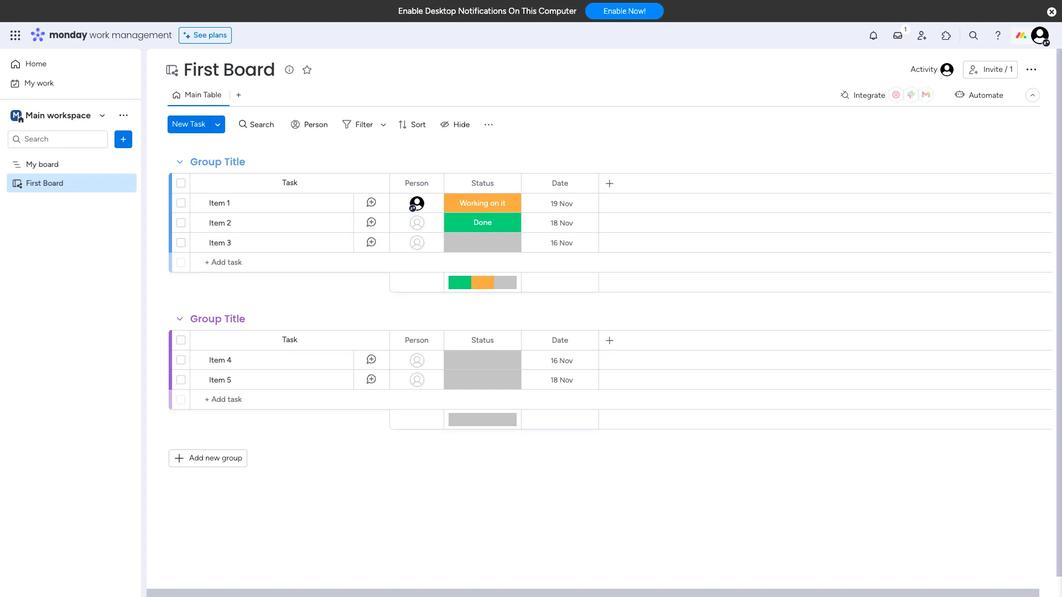 Task type: vqa. For each thing, say whether or not it's contained in the screenshot.
Plans
yes



Task type: locate. For each thing, give the bounding box(es) containing it.
2 group from the top
[[190, 312, 222, 326]]

group for person
[[190, 312, 222, 326]]

1 date from the top
[[552, 178, 569, 188]]

main workspace
[[25, 110, 91, 120]]

16
[[551, 239, 558, 247], [551, 357, 558, 365]]

item left 5
[[209, 376, 225, 385]]

list box containing my board
[[0, 153, 141, 342]]

first board
[[184, 57, 275, 82], [26, 178, 63, 188]]

first right shareable board image
[[26, 178, 41, 188]]

1 18 nov from the top
[[551, 219, 573, 227]]

0 horizontal spatial options image
[[118, 134, 129, 145]]

group
[[222, 454, 242, 463]]

1 date field from the top
[[549, 177, 571, 190]]

first
[[184, 57, 219, 82], [26, 178, 41, 188]]

group title field down the 'angle down' icon in the top left of the page
[[188, 155, 248, 169]]

first board up add view image
[[184, 57, 275, 82]]

1 nov from the top
[[560, 200, 573, 208]]

1 18 from the top
[[551, 219, 558, 227]]

title
[[224, 155, 245, 169], [224, 312, 245, 326]]

board down "board"
[[43, 178, 63, 188]]

workspace image
[[11, 109, 22, 121]]

0 vertical spatial work
[[89, 29, 109, 42]]

5 nov from the top
[[560, 376, 573, 384]]

0 vertical spatial main
[[185, 90, 201, 100]]

1 vertical spatial task
[[282, 178, 298, 188]]

item
[[209, 199, 225, 208], [209, 219, 225, 228], [209, 239, 225, 248], [209, 356, 225, 365], [209, 376, 225, 385]]

1
[[1010, 65, 1013, 74], [227, 199, 230, 208]]

angle down image
[[215, 120, 220, 129]]

item 3
[[209, 239, 231, 248]]

search everything image
[[968, 30, 980, 41]]

main table
[[185, 90, 222, 100]]

1 vertical spatial group title
[[190, 312, 245, 326]]

3
[[227, 239, 231, 248]]

title for person
[[224, 312, 245, 326]]

0 vertical spatial task
[[190, 120, 205, 129]]

1 inside button
[[1010, 65, 1013, 74]]

18
[[551, 219, 558, 227], [551, 376, 558, 384]]

first up main table
[[184, 57, 219, 82]]

task
[[190, 120, 205, 129], [282, 178, 298, 188], [282, 335, 298, 345]]

options image
[[1025, 62, 1038, 76], [118, 134, 129, 145]]

18 nov for item 5
[[551, 376, 573, 384]]

add to favorites image
[[302, 64, 313, 75]]

main right workspace icon
[[25, 110, 45, 120]]

1 vertical spatial group title field
[[188, 312, 248, 327]]

2 group title from the top
[[190, 312, 245, 326]]

item up 'item 2'
[[209, 199, 225, 208]]

my inside button
[[24, 78, 35, 88]]

0 horizontal spatial board
[[43, 178, 63, 188]]

this
[[522, 6, 537, 16]]

16 nov
[[551, 239, 573, 247], [551, 357, 573, 365]]

3 item from the top
[[209, 239, 225, 248]]

0 vertical spatial my
[[24, 78, 35, 88]]

menu image
[[483, 119, 494, 130]]

on
[[490, 199, 499, 208]]

main for main workspace
[[25, 110, 45, 120]]

invite
[[984, 65, 1003, 74]]

2 vertical spatial task
[[282, 335, 298, 345]]

3 nov from the top
[[560, 239, 573, 247]]

main table button
[[168, 86, 230, 104]]

Status field
[[469, 177, 497, 190], [469, 335, 497, 347]]

dapulse integrations image
[[841, 91, 849, 99]]

1 vertical spatial work
[[37, 78, 54, 88]]

monday work management
[[49, 29, 172, 42]]

2 vertical spatial person
[[405, 336, 429, 345]]

group title
[[190, 155, 245, 169], [190, 312, 245, 326]]

date
[[552, 178, 569, 188], [552, 336, 569, 345]]

4
[[227, 356, 232, 365]]

title for status
[[224, 155, 245, 169]]

board up add view image
[[223, 57, 275, 82]]

item 1
[[209, 199, 230, 208]]

group title down the 'angle down' icon in the top left of the page
[[190, 155, 245, 169]]

1 horizontal spatial main
[[185, 90, 201, 100]]

group title field up item 4
[[188, 312, 248, 327]]

2 group title field from the top
[[188, 312, 248, 327]]

arrow down image
[[377, 118, 390, 131]]

1 horizontal spatial work
[[89, 29, 109, 42]]

0 vertical spatial 16
[[551, 239, 558, 247]]

1 vertical spatial group
[[190, 312, 222, 326]]

main inside button
[[185, 90, 201, 100]]

group up item 4
[[190, 312, 222, 326]]

18 for item 5
[[551, 376, 558, 384]]

0 vertical spatial date
[[552, 178, 569, 188]]

notifications
[[458, 6, 507, 16]]

person inside popup button
[[304, 120, 328, 129]]

2 nov from the top
[[560, 219, 573, 227]]

main
[[185, 90, 201, 100], [25, 110, 45, 120]]

19
[[551, 200, 558, 208]]

sort button
[[394, 116, 433, 133]]

1 vertical spatial board
[[43, 178, 63, 188]]

my for my work
[[24, 78, 35, 88]]

group
[[190, 155, 222, 169], [190, 312, 222, 326]]

options image right /
[[1025, 62, 1038, 76]]

m
[[13, 110, 19, 120]]

notifications image
[[868, 30, 879, 41]]

add
[[189, 454, 204, 463]]

0 vertical spatial status field
[[469, 177, 497, 190]]

First Board field
[[181, 57, 278, 82]]

main left table
[[185, 90, 201, 100]]

item left "2"
[[209, 219, 225, 228]]

invite / 1 button
[[963, 61, 1018, 79]]

date for 1st date field from the top
[[552, 178, 569, 188]]

help image
[[993, 30, 1004, 41]]

0 horizontal spatial first board
[[26, 178, 63, 188]]

option
[[0, 154, 141, 157]]

Group Title field
[[188, 155, 248, 169], [188, 312, 248, 327]]

2 item from the top
[[209, 219, 225, 228]]

activity button
[[907, 61, 959, 79]]

item left '3'
[[209, 239, 225, 248]]

group title up item 4
[[190, 312, 245, 326]]

nov
[[560, 200, 573, 208], [560, 219, 573, 227], [560, 239, 573, 247], [560, 357, 573, 365], [560, 376, 573, 384]]

1 vertical spatial title
[[224, 312, 245, 326]]

first board down my board
[[26, 178, 63, 188]]

sort
[[411, 120, 426, 129]]

enable left the desktop
[[398, 6, 423, 16]]

nov for 2
[[560, 219, 573, 227]]

1 group title from the top
[[190, 155, 245, 169]]

1 vertical spatial options image
[[118, 134, 129, 145]]

0 vertical spatial options image
[[1025, 62, 1038, 76]]

0 vertical spatial person field
[[402, 177, 432, 190]]

workspace selection element
[[11, 109, 92, 123]]

task for status
[[282, 178, 298, 188]]

2 18 nov from the top
[[551, 376, 573, 384]]

Date field
[[549, 177, 571, 190], [549, 335, 571, 347]]

list box
[[0, 153, 141, 342]]

main inside workspace selection element
[[25, 110, 45, 120]]

2 date from the top
[[552, 336, 569, 345]]

1 vertical spatial main
[[25, 110, 45, 120]]

1 title from the top
[[224, 155, 245, 169]]

title up 4
[[224, 312, 245, 326]]

enable
[[398, 6, 423, 16], [604, 7, 627, 16]]

my work button
[[7, 74, 119, 92]]

0 vertical spatial 18
[[551, 219, 558, 227]]

work for monday
[[89, 29, 109, 42]]

0 vertical spatial group title field
[[188, 155, 248, 169]]

0 vertical spatial status
[[472, 178, 494, 188]]

work
[[89, 29, 109, 42], [37, 78, 54, 88]]

0 vertical spatial 1
[[1010, 65, 1013, 74]]

enable for enable now!
[[604, 7, 627, 16]]

0 vertical spatial group title
[[190, 155, 245, 169]]

1 vertical spatial first board
[[26, 178, 63, 188]]

Search field
[[247, 117, 280, 132]]

new task button
[[168, 116, 210, 133]]

task for person
[[282, 335, 298, 345]]

1 right /
[[1010, 65, 1013, 74]]

18 nov
[[551, 219, 573, 227], [551, 376, 573, 384]]

status
[[472, 178, 494, 188], [472, 336, 494, 345]]

4 item from the top
[[209, 356, 225, 365]]

1 up "2"
[[227, 199, 230, 208]]

0 horizontal spatial first
[[26, 178, 41, 188]]

0 horizontal spatial 1
[[227, 199, 230, 208]]

1 group title field from the top
[[188, 155, 248, 169]]

5 item from the top
[[209, 376, 225, 385]]

2 16 from the top
[[551, 357, 558, 365]]

group title field for status
[[188, 155, 248, 169]]

add new group
[[189, 454, 242, 463]]

group down the 'angle down' icon in the top left of the page
[[190, 155, 222, 169]]

collapse board header image
[[1029, 91, 1038, 100]]

1 vertical spatial status field
[[469, 335, 497, 347]]

my down home
[[24, 78, 35, 88]]

1 horizontal spatial options image
[[1025, 62, 1038, 76]]

board
[[39, 160, 59, 169]]

0 horizontal spatial work
[[37, 78, 54, 88]]

0 vertical spatial title
[[224, 155, 245, 169]]

board
[[223, 57, 275, 82], [43, 178, 63, 188]]

0 vertical spatial 16 nov
[[551, 239, 573, 247]]

person
[[304, 120, 328, 129], [405, 178, 429, 188], [405, 336, 429, 345]]

inbox image
[[893, 30, 904, 41]]

1 status from the top
[[472, 178, 494, 188]]

work right monday
[[89, 29, 109, 42]]

1 vertical spatial date field
[[549, 335, 571, 347]]

title down v2 search image
[[224, 155, 245, 169]]

enable now!
[[604, 7, 646, 16]]

2 title from the top
[[224, 312, 245, 326]]

enable inside button
[[604, 7, 627, 16]]

2 18 from the top
[[551, 376, 558, 384]]

18 for item 2
[[551, 219, 558, 227]]

Person field
[[402, 177, 432, 190], [402, 335, 432, 347]]

group title field for person
[[188, 312, 248, 327]]

1 horizontal spatial enable
[[604, 7, 627, 16]]

1 vertical spatial 16
[[551, 357, 558, 365]]

my
[[24, 78, 35, 88], [26, 160, 37, 169]]

work down home
[[37, 78, 54, 88]]

nov for 5
[[560, 376, 573, 384]]

0 vertical spatial board
[[223, 57, 275, 82]]

now!
[[629, 7, 646, 16]]

item for item 1
[[209, 199, 225, 208]]

select product image
[[10, 30, 21, 41]]

1 horizontal spatial 1
[[1010, 65, 1013, 74]]

item for item 4
[[209, 356, 225, 365]]

0 vertical spatial person
[[304, 120, 328, 129]]

+ Add task text field
[[196, 393, 385, 407]]

0 vertical spatial 18 nov
[[551, 219, 573, 227]]

enable left now! at the right of the page
[[604, 7, 627, 16]]

0 horizontal spatial main
[[25, 110, 45, 120]]

work inside button
[[37, 78, 54, 88]]

1 vertical spatial 18
[[551, 376, 558, 384]]

1 vertical spatial status
[[472, 336, 494, 345]]

1 group from the top
[[190, 155, 222, 169]]

1 item from the top
[[209, 199, 225, 208]]

options image down workspace options 'icon'
[[118, 134, 129, 145]]

4 nov from the top
[[560, 357, 573, 365]]

2 status field from the top
[[469, 335, 497, 347]]

1 vertical spatial my
[[26, 160, 37, 169]]

1 vertical spatial 16 nov
[[551, 357, 573, 365]]

v2 search image
[[239, 118, 247, 131]]

1 vertical spatial first
[[26, 178, 41, 188]]

1 vertical spatial date
[[552, 336, 569, 345]]

+ Add task text field
[[196, 256, 385, 270]]

0 vertical spatial date field
[[549, 177, 571, 190]]

0 vertical spatial first
[[184, 57, 219, 82]]

0 vertical spatial first board
[[184, 57, 275, 82]]

0 horizontal spatial enable
[[398, 6, 423, 16]]

my left "board"
[[26, 160, 37, 169]]

home button
[[7, 55, 119, 73]]

1 vertical spatial 18 nov
[[551, 376, 573, 384]]

1 vertical spatial person field
[[402, 335, 432, 347]]

management
[[112, 29, 172, 42]]

shareable board image
[[12, 178, 22, 188]]

0 vertical spatial group
[[190, 155, 222, 169]]

item left 4
[[209, 356, 225, 365]]



Task type: describe. For each thing, give the bounding box(es) containing it.
dapulse close image
[[1048, 7, 1057, 18]]

person button
[[287, 116, 335, 133]]

my board
[[26, 160, 59, 169]]

see plans
[[194, 30, 227, 40]]

1 vertical spatial 1
[[227, 199, 230, 208]]

monday
[[49, 29, 87, 42]]

see plans button
[[179, 27, 232, 44]]

workspace
[[47, 110, 91, 120]]

see
[[194, 30, 207, 40]]

filter
[[356, 120, 373, 129]]

working
[[460, 199, 489, 208]]

on
[[509, 6, 520, 16]]

first board inside list box
[[26, 178, 63, 188]]

table
[[203, 90, 222, 100]]

activity
[[911, 65, 938, 74]]

item 4
[[209, 356, 232, 365]]

add view image
[[236, 91, 241, 99]]

working on it
[[460, 199, 506, 208]]

autopilot image
[[955, 88, 965, 102]]

item 5
[[209, 376, 231, 385]]

shareable board image
[[165, 63, 178, 76]]

my work
[[24, 78, 54, 88]]

jacob simon image
[[1032, 27, 1049, 44]]

group title for status
[[190, 155, 245, 169]]

it
[[501, 199, 506, 208]]

1 horizontal spatial first
[[184, 57, 219, 82]]

1 horizontal spatial first board
[[184, 57, 275, 82]]

task inside button
[[190, 120, 205, 129]]

1 horizontal spatial board
[[223, 57, 275, 82]]

board inside list box
[[43, 178, 63, 188]]

plans
[[209, 30, 227, 40]]

2 date field from the top
[[549, 335, 571, 347]]

new
[[205, 454, 220, 463]]

my for my board
[[26, 160, 37, 169]]

main for main table
[[185, 90, 201, 100]]

apps image
[[941, 30, 952, 41]]

invite / 1
[[984, 65, 1013, 74]]

computer
[[539, 6, 577, 16]]

1 status field from the top
[[469, 177, 497, 190]]

2 16 nov from the top
[[551, 357, 573, 365]]

nov for 3
[[560, 239, 573, 247]]

integrate
[[854, 90, 886, 100]]

invite members image
[[917, 30, 928, 41]]

item for item 5
[[209, 376, 225, 385]]

5
[[227, 376, 231, 385]]

2
[[227, 219, 231, 228]]

1 image
[[901, 23, 911, 35]]

group title for person
[[190, 312, 245, 326]]

item for item 2
[[209, 219, 225, 228]]

enable for enable desktop notifications on this computer
[[398, 6, 423, 16]]

show board description image
[[283, 64, 296, 75]]

enable now! button
[[586, 3, 664, 20]]

group for status
[[190, 155, 222, 169]]

work for my
[[37, 78, 54, 88]]

enable desktop notifications on this computer
[[398, 6, 577, 16]]

done
[[474, 218, 492, 227]]

workspace options image
[[118, 110, 129, 121]]

date for second date field
[[552, 336, 569, 345]]

2 person field from the top
[[402, 335, 432, 347]]

automate
[[969, 90, 1004, 100]]

desktop
[[425, 6, 456, 16]]

hide
[[454, 120, 470, 129]]

first inside list box
[[26, 178, 41, 188]]

new
[[172, 120, 188, 129]]

/
[[1005, 65, 1008, 74]]

1 person field from the top
[[402, 177, 432, 190]]

19 nov
[[551, 200, 573, 208]]

new task
[[172, 120, 205, 129]]

1 16 nov from the top
[[551, 239, 573, 247]]

filter button
[[338, 116, 390, 133]]

home
[[25, 59, 47, 69]]

item for item 3
[[209, 239, 225, 248]]

hide button
[[436, 116, 477, 133]]

item 2
[[209, 219, 231, 228]]

1 vertical spatial person
[[405, 178, 429, 188]]

18 nov for item 2
[[551, 219, 573, 227]]

1 16 from the top
[[551, 239, 558, 247]]

2 status from the top
[[472, 336, 494, 345]]

Search in workspace field
[[23, 133, 92, 146]]

add new group button
[[169, 450, 247, 468]]



